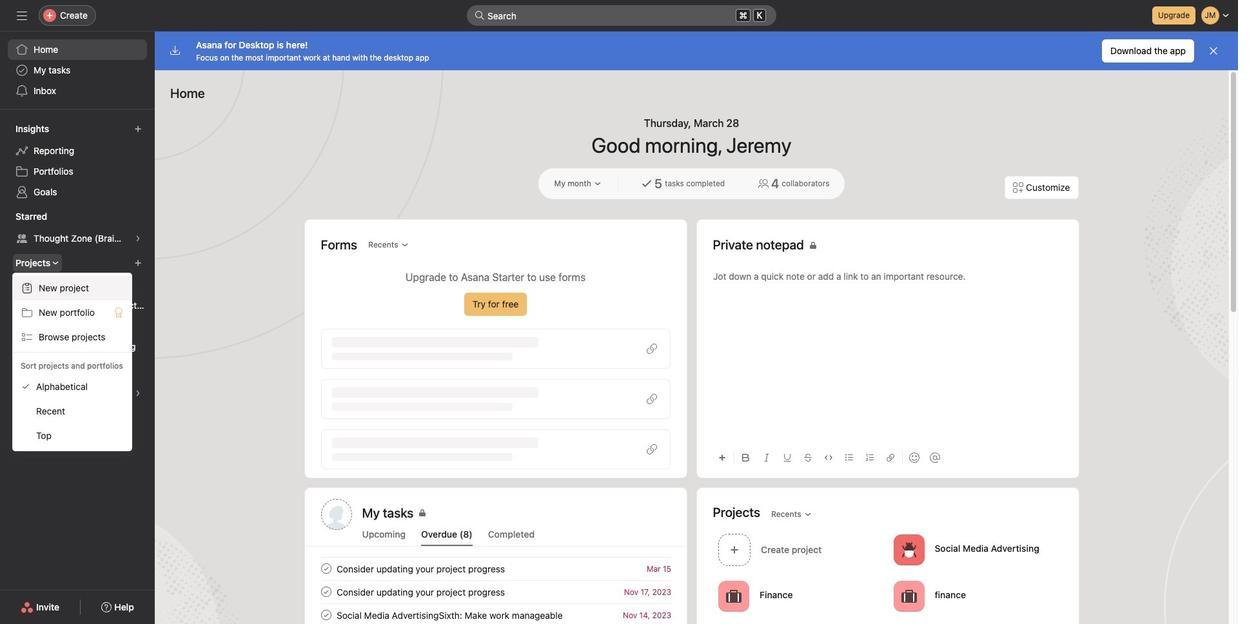 Task type: vqa. For each thing, say whether or not it's contained in the screenshot.
0 likes. Click to like this task image
no



Task type: locate. For each thing, give the bounding box(es) containing it.
None field
[[467, 5, 776, 26]]

0 vertical spatial mark complete image
[[318, 561, 334, 577]]

Mark complete checkbox
[[318, 561, 334, 577], [318, 584, 334, 600]]

1 mark complete image from the top
[[318, 561, 334, 577]]

underline image
[[783, 454, 791, 462]]

bold image
[[742, 454, 750, 462]]

2 mark complete image from the top
[[318, 584, 334, 600]]

teams element
[[0, 360, 155, 406]]

insights element
[[0, 117, 155, 205]]

2 vertical spatial mark complete image
[[318, 608, 334, 623]]

mark complete image for 1st mark complete checkbox from the bottom
[[318, 584, 334, 600]]

menu item
[[13, 276, 132, 301]]

hide sidebar image
[[17, 10, 27, 21]]

1 vertical spatial mark complete checkbox
[[318, 584, 334, 600]]

new project or portfolio image
[[134, 259, 142, 267]]

briefcase image
[[726, 588, 741, 604]]

briefcase image
[[901, 588, 916, 604]]

3 mark complete image from the top
[[318, 608, 334, 623]]

1 vertical spatial mark complete image
[[318, 584, 334, 600]]

toolbar
[[713, 443, 1062, 472]]

see details, thought zone (brainstorm space) image
[[134, 235, 142, 242]]

projects element
[[0, 252, 155, 360]]

link image
[[886, 454, 894, 462]]

list item
[[713, 530, 888, 569], [305, 557, 687, 580], [305, 580, 687, 604], [305, 604, 687, 624]]

mark complete image
[[318, 561, 334, 577], [318, 584, 334, 600], [318, 608, 334, 623]]

mark complete image for 2nd mark complete checkbox from the bottom of the page
[[318, 561, 334, 577]]

Mark complete checkbox
[[318, 608, 334, 623]]

collapse section image
[[1, 366, 12, 377]]

insert an object image
[[718, 454, 726, 462]]

numbered list image
[[866, 454, 874, 462]]

0 vertical spatial mark complete checkbox
[[318, 561, 334, 577]]

strikethrough image
[[804, 454, 812, 462]]

at mention image
[[930, 453, 940, 463]]



Task type: describe. For each thing, give the bounding box(es) containing it.
Search tasks, projects, and more text field
[[467, 5, 776, 26]]

code image
[[825, 454, 832, 462]]

1 mark complete checkbox from the top
[[318, 561, 334, 577]]

global element
[[0, 32, 155, 109]]

italics image
[[763, 454, 770, 462]]

mark complete image for mark complete option at the bottom
[[318, 608, 334, 623]]

new insights image
[[134, 125, 142, 133]]

see details, thought zone (brainstorm space) image
[[134, 390, 142, 397]]

bulleted list image
[[845, 454, 853, 462]]

dismiss image
[[1209, 46, 1219, 56]]

2 mark complete checkbox from the top
[[318, 584, 334, 600]]

add profile photo image
[[321, 499, 352, 530]]

prominent image
[[475, 10, 485, 21]]

bug image
[[901, 542, 916, 558]]

starred element
[[0, 205, 155, 252]]



